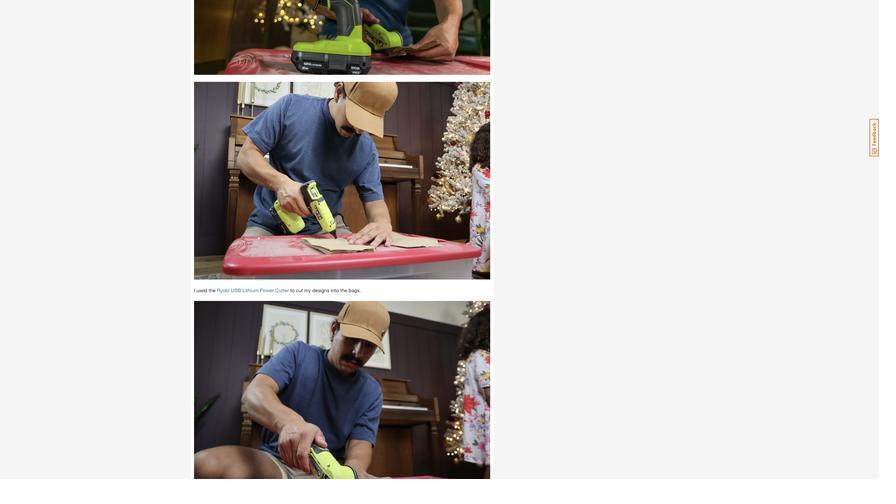 Task type: locate. For each thing, give the bounding box(es) containing it.
ryobi 18v hot glue gun focused, with a man using a power cutter to make shapes in a paper bag. image
[[194, 0, 490, 75], [194, 301, 490, 479]]

0 vertical spatial ryobi 18v hot glue gun focused, with a man using a power cutter to make shapes in a paper bag. image
[[194, 0, 490, 75]]

cut
[[296, 287, 303, 293]]

the right into
[[341, 287, 348, 293]]

the
[[209, 287, 216, 293], [341, 287, 348, 293]]

i
[[194, 287, 195, 293]]

ryobi
[[217, 287, 230, 293]]

1 vertical spatial ryobi 18v hot glue gun focused, with a man using a power cutter to make shapes in a paper bag. image
[[194, 301, 490, 479]]

1 ryobi 18v hot glue gun focused, with a man using a power cutter to make shapes in a paper bag. image from the top
[[194, 0, 490, 75]]

1 horizontal spatial the
[[341, 287, 348, 293]]

0 horizontal spatial the
[[209, 287, 216, 293]]

the right the used
[[209, 287, 216, 293]]

ryobi usb lithium power cutter link
[[217, 287, 289, 293]]



Task type: describe. For each thing, give the bounding box(es) containing it.
into
[[331, 287, 339, 293]]

designs
[[313, 287, 330, 293]]

used
[[197, 287, 207, 293]]

usb
[[231, 287, 241, 293]]

1 the from the left
[[209, 287, 216, 293]]

2 ryobi 18v hot glue gun focused, with a man using a power cutter to make shapes in a paper bag. image from the top
[[194, 301, 490, 479]]

a man hot gluing paper bags together. image
[[194, 82, 490, 280]]

bags.
[[349, 287, 361, 293]]

to
[[290, 287, 295, 293]]

i used the ryobi usb lithium power cutter to cut my designs into the bags.
[[194, 287, 362, 293]]

lithium
[[243, 287, 259, 293]]

cutter
[[275, 287, 289, 293]]

feedback link image
[[870, 119, 880, 157]]

my
[[305, 287, 311, 293]]

power
[[260, 287, 274, 293]]

2 the from the left
[[341, 287, 348, 293]]



Task type: vqa. For each thing, say whether or not it's contained in the screenshot.
with:
no



